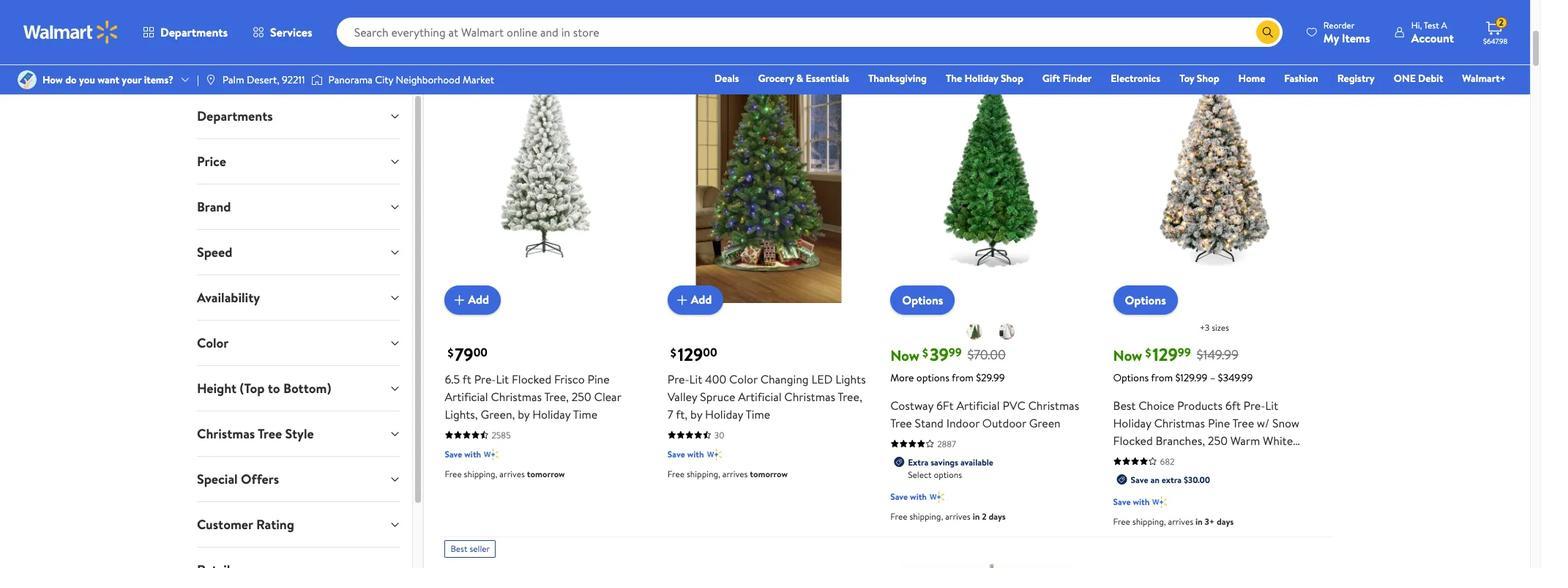 Task type: vqa. For each thing, say whether or not it's contained in the screenshot.
$
yes



Task type: locate. For each thing, give the bounding box(es) containing it.
now for 39
[[891, 346, 920, 365]]

pine up "clear"
[[588, 371, 610, 387]]

pre- up w/ at the bottom
[[1244, 398, 1266, 414]]

0 horizontal spatial flocked
[[512, 371, 552, 387]]

christmas up special
[[197, 425, 255, 443]]

shipping, down "2585"
[[464, 468, 498, 480]]

1 horizontal spatial free shipping, arrives tomorrow
[[668, 468, 788, 480]]

do
[[65, 72, 77, 87]]

branches,
[[1156, 433, 1206, 449]]

1 options link from the left
[[891, 285, 955, 315]]

best inside best choice products 6ft pre-lit holiday christmas pine tree w/ snow flocked branches, 250 warm white lights
[[1114, 398, 1136, 414]]

129 up valley
[[678, 342, 703, 367]]

0 horizontal spatial 250
[[572, 389, 592, 405]]

costway 6ft artificial pvc christmas tree stand indoor outdoor green image
[[891, 29, 1093, 303]]

0 horizontal spatial lights
[[836, 371, 866, 387]]

outdoor
[[983, 415, 1027, 431]]

2 horizontal spatial lit
[[1266, 398, 1279, 414]]

now inside now $ 129 99 $149.99 options from $129.99 – $349.99
[[1114, 346, 1143, 365]]

$ inside $ 129 00
[[671, 345, 677, 361]]

lit
[[496, 371, 509, 387], [690, 371, 703, 387], [1266, 398, 1279, 414]]

2 horizontal spatial pre-
[[1244, 398, 1266, 414]]

best seller
[[1120, 8, 1159, 21], [451, 543, 490, 555]]

tree, inside 6.5 ft pre-lit flocked frisco pine artificial christmas tree, 250 clear lights, green, by holiday time
[[545, 389, 569, 405]]

$70.00
[[968, 346, 1006, 364]]

1 horizontal spatial walmart plus image
[[707, 447, 722, 462]]

00 inside $ 79 00
[[474, 344, 488, 361]]

with down "save an extra $30.00"
[[1134, 496, 1150, 508]]

from left $29.99
[[952, 370, 974, 385]]

1 horizontal spatial shop
[[1198, 71, 1220, 86]]

add to cart image for 79
[[451, 291, 468, 309]]

250 down 'frisco'
[[572, 389, 592, 405]]

with down ft, at the bottom
[[688, 448, 704, 461]]

the
[[946, 71, 963, 86]]

departments inside popup button
[[160, 24, 228, 40]]

4 $ from the left
[[1146, 345, 1152, 361]]

since
[[501, 9, 521, 21]]

now up more
[[891, 346, 920, 365]]

pre- right the ft
[[474, 371, 496, 387]]

6.5 ft pre-lit flocked frisco pine artificial christmas tree, 250 clear lights, green, by holiday time image
[[445, 29, 647, 303]]

how do you want your items?
[[42, 72, 174, 87]]

1 99 from the left
[[949, 344, 962, 361]]

1 horizontal spatial by
[[691, 406, 703, 422]]

add up $ 79 00
[[468, 292, 489, 308]]

flocked inside best choice products 6ft pre-lit holiday christmas pine tree w/ snow flocked branches, 250 warm white lights
[[1114, 433, 1154, 449]]

2 add button from the left
[[668, 285, 724, 315]]

0 vertical spatial 2
[[1500, 16, 1504, 29]]

00 up green,
[[474, 344, 488, 361]]

shipping,
[[464, 468, 498, 480], [687, 468, 721, 480], [910, 510, 944, 523], [1133, 516, 1167, 528]]

2 $ from the left
[[671, 345, 677, 361]]

1 horizontal spatial seller
[[1139, 8, 1159, 21]]

hi,
[[1412, 19, 1423, 31]]

1 horizontal spatial 129
[[1153, 342, 1178, 367]]

0 horizontal spatial add to cart image
[[451, 291, 468, 309]]

lights inside 'pre-lit 400 color changing led lights valley spruce artificial christmas tree, 7 ft, by holiday time'
[[836, 371, 866, 387]]

free shipping, arrives tomorrow for 129
[[668, 468, 788, 480]]

holiday
[[965, 71, 999, 86], [533, 406, 571, 422], [705, 406, 744, 422], [1114, 415, 1152, 431]]

customer rating button
[[185, 503, 413, 547]]

by
[[518, 406, 530, 422], [691, 406, 703, 422]]

2
[[1500, 16, 1504, 29], [982, 510, 987, 523]]

shop right toy
[[1198, 71, 1220, 86]]

options
[[903, 292, 944, 308], [1126, 292, 1167, 308], [1114, 370, 1149, 385]]

0 horizontal spatial tree,
[[545, 389, 569, 405]]

one
[[1394, 71, 1416, 86]]

one debit
[[1394, 71, 1444, 86]]

brand tab
[[185, 185, 413, 229]]

1 add button from the left
[[445, 285, 501, 315]]

time down "clear"
[[573, 406, 598, 422]]

0 horizontal spatial days
[[989, 510, 1006, 523]]

christmas tree style
[[197, 425, 314, 443]]

00 inside $ 129 00
[[703, 344, 718, 361]]

2 add to cart image from the left
[[674, 291, 691, 309]]

tomorrow for 129
[[750, 468, 788, 480]]

99
[[949, 344, 962, 361], [1178, 344, 1191, 361]]

availability button
[[185, 275, 413, 320]]

2 horizontal spatial walmart plus image
[[1153, 495, 1168, 510]]

christmas up green,
[[491, 389, 542, 405]]

0 vertical spatial color
[[197, 334, 229, 352]]

to
[[268, 379, 280, 398]]

artificial down changing
[[739, 389, 782, 405]]

00 up 400
[[703, 344, 718, 361]]

0 horizontal spatial best seller
[[451, 543, 490, 555]]

tree, left "costway"
[[838, 389, 863, 405]]

funcid 6ft prelit christmas trees, snow flocked artificial christmas pine tree with 250 warm lights, 733 branches, metal base, for home store office party decoration image
[[891, 564, 1093, 568]]

walmart plus image down an
[[1153, 495, 1168, 510]]

pine down 6ft
[[1209, 415, 1231, 431]]

2 now from the left
[[1114, 346, 1143, 365]]

offers
[[241, 470, 279, 489]]

with for walmart plus image associated with 129
[[688, 448, 704, 461]]

arrives left the 3+
[[1169, 516, 1194, 528]]

1 horizontal spatial tomorrow
[[750, 468, 788, 480]]

0 horizontal spatial time
[[573, 406, 598, 422]]

2 horizontal spatial artificial
[[957, 398, 1000, 414]]

sizes
[[1212, 321, 1230, 334]]

0 horizontal spatial  image
[[18, 70, 37, 89]]

lit inside 6.5 ft pre-lit flocked frisco pine artificial christmas tree, 250 clear lights, green, by holiday time
[[496, 371, 509, 387]]

–
[[1211, 370, 1216, 385]]

green,
[[481, 406, 515, 422]]

tree, down 'frisco'
[[545, 389, 569, 405]]

1 horizontal spatial 2
[[1500, 16, 1504, 29]]

1 horizontal spatial 99
[[1178, 344, 1191, 361]]

walmart image
[[23, 21, 119, 44]]

2 from from the left
[[1152, 370, 1174, 385]]

1 horizontal spatial artificial
[[739, 389, 782, 405]]

1 horizontal spatial pre-
[[668, 371, 690, 387]]

arrives down the 30
[[723, 468, 748, 480]]

clear
[[594, 389, 622, 405]]

0 vertical spatial pine
[[588, 371, 610, 387]]

you
[[79, 72, 95, 87]]

options down 39
[[917, 370, 950, 385]]

250 left 'warm'
[[1208, 433, 1228, 449]]

from inside now $ 39 99 $70.00 more options from $29.99
[[952, 370, 974, 385]]

0 horizontal spatial pine
[[588, 371, 610, 387]]

lights right led
[[836, 371, 866, 387]]

Walmart Site-Wide search field
[[337, 18, 1283, 47]]

0 horizontal spatial pre-
[[474, 371, 496, 387]]

0 horizontal spatial tree
[[258, 425, 282, 443]]

add to cart image up $ 129 00
[[674, 291, 691, 309]]

1 vertical spatial flocked
[[1114, 433, 1154, 449]]

choice
[[1139, 398, 1175, 414]]

in up funcid 6ft prelit christmas trees, snow flocked artificial christmas pine tree with 250 warm lights, 733 branches, metal base, for home store office party decoration image at the bottom of page
[[973, 510, 980, 523]]

tree down "costway"
[[891, 415, 913, 431]]

special offers
[[197, 470, 279, 489]]

2 add from the left
[[691, 292, 712, 308]]

with for the right walmart plus image
[[1134, 496, 1150, 508]]

add to cart image
[[451, 291, 468, 309], [674, 291, 691, 309]]

2 up funcid 6ft prelit christmas trees, snow flocked artificial christmas pine tree with 250 warm lights, 733 branches, metal base, for home store office party decoration image at the bottom of page
[[982, 510, 987, 523]]

with for 79's walmart plus image
[[465, 448, 481, 461]]

by right ft, at the bottom
[[691, 406, 703, 422]]

color up height
[[197, 334, 229, 352]]

lights left 682
[[1114, 450, 1144, 466]]

6ft
[[937, 398, 954, 414]]

1 vertical spatial best
[[1114, 398, 1136, 414]]

1 horizontal spatial now
[[1114, 346, 1143, 365]]

by right green,
[[518, 406, 530, 422]]

now $ 39 99 $70.00 more options from $29.99
[[891, 342, 1006, 385]]

2 $647.98
[[1484, 16, 1508, 46]]

1 vertical spatial lights
[[1114, 450, 1144, 466]]

time down changing
[[746, 406, 771, 422]]

1 vertical spatial pine
[[1209, 415, 1231, 431]]

time inside 'pre-lit 400 color changing led lights valley spruce artificial christmas tree, 7 ft, by holiday time'
[[746, 406, 771, 422]]

now up choice
[[1114, 346, 1143, 365]]

christmas up green
[[1029, 398, 1080, 414]]

in for 39
[[973, 510, 980, 523]]

options link for 129
[[1114, 285, 1178, 315]]

1 horizontal spatial 00
[[703, 344, 718, 361]]

1 00 from the left
[[474, 344, 488, 361]]

flocked down choice
[[1114, 433, 1154, 449]]

99 inside now $ 129 99 $149.99 options from $129.99 – $349.99
[[1178, 344, 1191, 361]]

1 free shipping, arrives tomorrow from the left
[[445, 468, 565, 480]]

2 tree, from the left
[[838, 389, 863, 405]]

save with for walmart plus icon
[[891, 491, 927, 503]]

1 horizontal spatial pine
[[1209, 415, 1231, 431]]

0 horizontal spatial 99
[[949, 344, 962, 361]]

99 inside now $ 39 99 $70.00 more options from $29.99
[[949, 344, 962, 361]]

color inside dropdown button
[[197, 334, 229, 352]]

add to favorites list, pre-lit 400 color changing led lights valley spruce artificial christmas tree, 7 ft, by holiday time image
[[847, 35, 864, 54]]

add button up $ 129 00
[[668, 285, 724, 315]]

brand
[[197, 198, 231, 216]]

99 left $70.00
[[949, 344, 962, 361]]

2 options link from the left
[[1114, 285, 1178, 315]]

lit up green,
[[496, 371, 509, 387]]

christmas inside 'pre-lit 400 color changing led lights valley spruce artificial christmas tree, 7 ft, by holiday time'
[[785, 389, 836, 405]]

1 vertical spatial seller
[[470, 543, 490, 555]]

7
[[668, 406, 674, 422]]

2 129 from the left
[[1153, 342, 1178, 367]]

0 vertical spatial departments
[[160, 24, 228, 40]]

flocked left 'frisco'
[[512, 371, 552, 387]]

options
[[917, 370, 950, 385], [934, 469, 963, 481]]

2 inside the 2 $647.98
[[1500, 16, 1504, 29]]

free shipping, arrives tomorrow for 79
[[445, 468, 565, 480]]

christmas up 'branches,'
[[1155, 415, 1206, 431]]

by inside 'pre-lit 400 color changing led lights valley spruce artificial christmas tree, 7 ft, by holiday time'
[[691, 406, 703, 422]]

add up $ 129 00
[[691, 292, 712, 308]]

2 horizontal spatial tree
[[1233, 415, 1255, 431]]

add to cart image up "79"
[[451, 291, 468, 309]]

departments up |
[[160, 24, 228, 40]]

add for 79
[[468, 292, 489, 308]]

1 add to cart image from the left
[[451, 291, 468, 309]]

days up funcid 6ft prelit christmas trees, snow flocked artificial christmas pine tree with 250 warm lights, 733 branches, metal base, for home store office party decoration image at the bottom of page
[[989, 510, 1006, 523]]

lit left 400
[[690, 371, 703, 387]]

$647.98
[[1484, 36, 1508, 46]]

1 horizontal spatial  image
[[311, 73, 323, 87]]

by inside 6.5 ft pre-lit flocked frisco pine artificial christmas tree, 250 clear lights, green, by holiday time
[[518, 406, 530, 422]]

add to favorites list, costway 6ft artificial pvc christmas tree stand indoor outdoor green image
[[1070, 35, 1087, 54]]

1 horizontal spatial from
[[1152, 370, 1174, 385]]

artificial
[[445, 389, 488, 405], [739, 389, 782, 405], [957, 398, 1000, 414]]

special offers button
[[185, 457, 413, 502]]

the holiday shop
[[946, 71, 1024, 86]]

1 add from the left
[[468, 292, 489, 308]]

250
[[572, 389, 592, 405], [1208, 433, 1228, 449]]

0 horizontal spatial add
[[468, 292, 489, 308]]

customer
[[197, 516, 253, 534]]

add button for 129
[[668, 285, 724, 315]]

walmart+ link
[[1456, 70, 1513, 86]]

$ 129 00
[[671, 342, 718, 367]]

add to cart image for 129
[[674, 291, 691, 309]]

0 vertical spatial options
[[917, 370, 950, 385]]

in left the 3+
[[1196, 516, 1203, 528]]

options inside now $ 39 99 $70.00 more options from $29.99
[[917, 370, 950, 385]]

holiday inside best choice products 6ft pre-lit holiday christmas pine tree w/ snow flocked branches, 250 warm white lights
[[1114, 415, 1152, 431]]

customer rating
[[197, 516, 294, 534]]

with down the 'lights,'
[[465, 448, 481, 461]]

free shipping, arrives tomorrow down "2585"
[[445, 468, 565, 480]]

2 free shipping, arrives tomorrow from the left
[[668, 468, 788, 480]]

free shipping, arrives in 3+ days
[[1114, 516, 1234, 528]]

0 horizontal spatial 00
[[474, 344, 488, 361]]

time inside 6.5 ft pre-lit flocked frisco pine artificial christmas tree, 250 clear lights, green, by holiday time
[[573, 406, 598, 422]]

1 horizontal spatial in
[[1196, 516, 1203, 528]]

1 horizontal spatial best seller
[[1120, 8, 1159, 21]]

0 horizontal spatial tomorrow
[[527, 468, 565, 480]]

0 horizontal spatial 129
[[678, 342, 703, 367]]

artificial down the ft
[[445, 389, 488, 405]]

home
[[1239, 71, 1266, 86]]

0 horizontal spatial add button
[[445, 285, 501, 315]]

tree up 'warm'
[[1233, 415, 1255, 431]]

1 vertical spatial departments
[[197, 107, 273, 125]]

height (top to bottom) button
[[185, 366, 413, 411]]

2 time from the left
[[746, 406, 771, 422]]

2 by from the left
[[691, 406, 703, 422]]

special
[[197, 470, 238, 489]]

christmas down led
[[785, 389, 836, 405]]

save down "save an extra $30.00"
[[1114, 496, 1131, 508]]

electronics
[[1111, 71, 1161, 86]]

more
[[891, 370, 915, 385]]

1 time from the left
[[573, 406, 598, 422]]

(top
[[240, 379, 265, 398]]

options up walmart plus icon
[[934, 469, 963, 481]]

search icon image
[[1263, 26, 1274, 38]]

 image left how
[[18, 70, 37, 89]]

2 99 from the left
[[1178, 344, 1191, 361]]

0 vertical spatial seller
[[1139, 8, 1159, 21]]

christmas inside 6.5 ft pre-lit flocked frisco pine artificial christmas tree, 250 clear lights, green, by holiday time
[[491, 389, 542, 405]]

now inside now $ 39 99 $70.00 more options from $29.99
[[891, 346, 920, 365]]

 image right the 92211
[[311, 73, 323, 87]]

pre- inside 'pre-lit 400 color changing led lights valley spruce artificial christmas tree, 7 ft, by holiday time'
[[668, 371, 690, 387]]

debit
[[1419, 71, 1444, 86]]

2 tomorrow from the left
[[750, 468, 788, 480]]

walmart plus image down "2585"
[[484, 447, 499, 462]]

0 horizontal spatial now
[[891, 346, 920, 365]]

now for 129
[[1114, 346, 1143, 365]]

1 by from the left
[[518, 406, 530, 422]]

color right 400
[[730, 371, 758, 387]]

2 00 from the left
[[703, 344, 718, 361]]

lit up w/ at the bottom
[[1266, 398, 1279, 414]]

departments down palm at the top left of page
[[197, 107, 273, 125]]

save with down the 'lights,'
[[445, 448, 481, 461]]

79
[[455, 342, 474, 367]]

spruce
[[701, 389, 736, 405]]

0 vertical spatial flocked
[[512, 371, 552, 387]]

0 horizontal spatial by
[[518, 406, 530, 422]]

holiday inside 'pre-lit 400 color changing led lights valley spruce artificial christmas tree, 7 ft, by holiday time'
[[705, 406, 744, 422]]

artificial inside 6.5 ft pre-lit flocked frisco pine artificial christmas tree, 250 clear lights, green, by holiday time
[[445, 389, 488, 405]]

artificial up indoor
[[957, 398, 1000, 414]]

save with down select at the right bottom of the page
[[891, 491, 927, 503]]

1 tree, from the left
[[545, 389, 569, 405]]

$ left "79"
[[448, 345, 454, 361]]

$ left 39
[[923, 345, 929, 361]]

holiday down choice
[[1114, 415, 1152, 431]]

0 vertical spatial 250
[[572, 389, 592, 405]]

free shipping, arrives tomorrow down the 30
[[668, 468, 788, 480]]

1 horizontal spatial flocked
[[1114, 433, 1154, 449]]

2 vertical spatial best
[[451, 543, 468, 555]]

0 horizontal spatial 2
[[982, 510, 987, 523]]

1 vertical spatial 250
[[1208, 433, 1228, 449]]

with left walmart plus icon
[[911, 491, 927, 503]]

1 horizontal spatial lights
[[1114, 450, 1144, 466]]

departments tab
[[185, 94, 413, 138]]

price tab
[[185, 139, 413, 184]]

1 horizontal spatial time
[[746, 406, 771, 422]]

0 horizontal spatial artificial
[[445, 389, 488, 405]]

electronics link
[[1105, 70, 1168, 86]]

$ up choice
[[1146, 345, 1152, 361]]

shop
[[1001, 71, 1024, 86], [1198, 71, 1220, 86]]

0 vertical spatial best seller
[[1120, 8, 1159, 21]]

$ up valley
[[671, 345, 677, 361]]

0 horizontal spatial in
[[973, 510, 980, 523]]

arrives
[[500, 468, 525, 480], [723, 468, 748, 480], [946, 510, 971, 523], [1169, 516, 1194, 528]]

tree left style
[[258, 425, 282, 443]]

walmart plus image
[[484, 447, 499, 462], [707, 447, 722, 462], [1153, 495, 1168, 510]]

$ 79 00
[[448, 342, 488, 367]]

1 horizontal spatial lit
[[690, 371, 703, 387]]

1 horizontal spatial 250
[[1208, 433, 1228, 449]]

select options
[[908, 469, 963, 481]]

1 now from the left
[[891, 346, 920, 365]]

1 vertical spatial options
[[934, 469, 963, 481]]

save with down "save an extra $30.00"
[[1114, 496, 1150, 508]]

1 horizontal spatial add
[[691, 292, 712, 308]]

price button
[[185, 139, 413, 184]]

 image
[[18, 70, 37, 89], [311, 73, 323, 87]]

pre- up valley
[[668, 371, 690, 387]]

1 $ from the left
[[448, 345, 454, 361]]

0 horizontal spatial lit
[[496, 371, 509, 387]]

1 horizontal spatial color
[[730, 371, 758, 387]]

$ inside now $ 129 99 $149.99 options from $129.99 – $349.99
[[1146, 345, 1152, 361]]

costway
[[891, 398, 934, 414]]

christmas inside best choice products 6ft pre-lit holiday christmas pine tree w/ snow flocked branches, 250 warm white lights
[[1155, 415, 1206, 431]]

walmart plus image down the 30
[[707, 447, 722, 462]]

from up choice
[[1152, 370, 1174, 385]]

pre-
[[474, 371, 496, 387], [668, 371, 690, 387], [1244, 398, 1266, 414]]

options for 39
[[903, 292, 944, 308]]

1 from from the left
[[952, 370, 974, 385]]

0 horizontal spatial from
[[952, 370, 974, 385]]

1 horizontal spatial options link
[[1114, 285, 1178, 315]]

1 horizontal spatial days
[[1217, 516, 1234, 528]]

1 tomorrow from the left
[[527, 468, 565, 480]]

add button for 79
[[445, 285, 501, 315]]

shop left gift
[[1001, 71, 1024, 86]]

holiday inside 6.5 ft pre-lit flocked frisco pine artificial christmas tree, 250 clear lights, green, by holiday time
[[533, 406, 571, 422]]

finder
[[1063, 71, 1092, 86]]

tree
[[891, 415, 913, 431], [1233, 415, 1255, 431], [258, 425, 282, 443]]

99 up $129.99
[[1178, 344, 1191, 361]]

height (top to bottom) tab
[[185, 366, 413, 411]]

1 horizontal spatial tree
[[891, 415, 913, 431]]

6ft
[[1226, 398, 1241, 414]]

$ inside now $ 39 99 $70.00 more options from $29.99
[[923, 345, 929, 361]]

days right the 3+
[[1217, 516, 1234, 528]]

availability tab
[[185, 275, 413, 320]]

by for 129
[[691, 406, 703, 422]]

1 horizontal spatial add to cart image
[[674, 291, 691, 309]]

0 horizontal spatial options link
[[891, 285, 955, 315]]

1 horizontal spatial add button
[[668, 285, 724, 315]]

save with down ft, at the bottom
[[668, 448, 704, 461]]

add to favorites list, 6.5 ft pre-lit flocked frisco pine artificial christmas tree, 250 clear lights, green, by holiday time image
[[624, 35, 642, 54]]

tab
[[185, 548, 413, 568]]

add button up $ 79 00
[[445, 285, 501, 315]]

now
[[891, 346, 920, 365], [1114, 346, 1143, 365]]

0 horizontal spatial color
[[197, 334, 229, 352]]

 image
[[205, 74, 217, 86]]

1 vertical spatial color
[[730, 371, 758, 387]]

0 vertical spatial lights
[[836, 371, 866, 387]]

0 horizontal spatial free shipping, arrives tomorrow
[[445, 468, 565, 480]]

christmas tree style tab
[[185, 412, 413, 456]]

1 horizontal spatial tree,
[[838, 389, 863, 405]]

holiday down 'frisco'
[[533, 406, 571, 422]]

2 up $647.98
[[1500, 16, 1504, 29]]

129 up $129.99
[[1153, 342, 1178, 367]]

3 $ from the left
[[923, 345, 929, 361]]

holiday down 'spruce'
[[705, 406, 744, 422]]

0 horizontal spatial walmart plus image
[[484, 447, 499, 462]]

lit inside best choice products 6ft pre-lit holiday christmas pine tree w/ snow flocked branches, 250 warm white lights
[[1266, 398, 1279, 414]]

time
[[573, 406, 598, 422], [746, 406, 771, 422]]

&
[[797, 71, 804, 86]]

0 horizontal spatial shop
[[1001, 71, 1024, 86]]



Task type: describe. For each thing, give the bounding box(es) containing it.
tree inside best choice products 6ft pre-lit holiday christmas pine tree w/ snow flocked branches, 250 warm white lights
[[1233, 415, 1255, 431]]

led
[[812, 371, 833, 387]]

options for 129
[[1126, 292, 1167, 308]]

2585
[[492, 429, 511, 441]]

walmart plus image for 79
[[484, 447, 499, 462]]

brand button
[[185, 185, 413, 229]]

1 shop from the left
[[1001, 71, 1024, 86]]

129 inside now $ 129 99 $149.99 options from $129.99 – $349.99
[[1153, 342, 1178, 367]]

account
[[1412, 30, 1455, 46]]

yesterday
[[523, 9, 560, 21]]

flash
[[897, 8, 916, 21]]

save with for 79's walmart plus image
[[445, 448, 481, 461]]

99 for 129
[[1178, 344, 1191, 361]]

bottom)
[[283, 379, 331, 398]]

00 for 129
[[703, 344, 718, 361]]

walmart+
[[1463, 71, 1507, 86]]

250 inside best choice products 6ft pre-lit holiday christmas pine tree w/ snow flocked branches, 250 warm white lights
[[1208, 433, 1228, 449]]

grocery
[[759, 71, 794, 86]]

deals link
[[708, 70, 746, 86]]

save an extra $30.00
[[1131, 474, 1211, 486]]

one debit link
[[1388, 70, 1451, 86]]

add to favorites list, best choice products 6ft pre-lit holiday christmas pine tree w/ snow flocked branches, 250 warm white lights image
[[1293, 35, 1310, 54]]

gift finder
[[1043, 71, 1092, 86]]

services
[[270, 24, 313, 40]]

pre-lit 400 color changing led lights valley spruce artificial christmas tree, 7 ft, by holiday time image
[[668, 29, 870, 303]]

 image for how
[[18, 70, 37, 89]]

best choice products 6ft pre-lit holiday christmas pine tree w/ snow flocked branches, 250 warm white lights image
[[1114, 29, 1316, 303]]

3+
[[1205, 516, 1215, 528]]

tree inside costway 6ft artificial pvc christmas tree stand indoor outdoor green
[[891, 415, 913, 431]]

christmas tree style button
[[185, 412, 413, 456]]

price
[[197, 152, 226, 171]]

pvc
[[1003, 398, 1026, 414]]

250 inside 6.5 ft pre-lit flocked frisco pine artificial christmas tree, 250 clear lights, green, by holiday time
[[572, 389, 592, 405]]

items?
[[144, 72, 174, 87]]

green
[[1030, 415, 1061, 431]]

city
[[375, 72, 394, 87]]

1 vertical spatial best seller
[[451, 543, 490, 555]]

add for 129
[[691, 292, 712, 308]]

speed
[[197, 243, 232, 262]]

green image
[[966, 323, 984, 340]]

pre-lit 400 color changing led lights valley spruce artificial christmas tree, 7 ft, by holiday time
[[668, 371, 866, 422]]

best choice products 6ft pre-lit holiday christmas pine tree w/ snow flocked branches, 250 warm white lights
[[1114, 398, 1300, 466]]

gift
[[1043, 71, 1061, 86]]

pine inside 6.5 ft pre-lit flocked frisco pine artificial christmas tree, 250 clear lights, green, by holiday time
[[588, 371, 610, 387]]

$129.99
[[1176, 370, 1208, 385]]

want
[[98, 72, 119, 87]]

save with for the right walmart plus image
[[1114, 496, 1150, 508]]

services button
[[240, 15, 325, 50]]

color inside 'pre-lit 400 color changing led lights valley spruce artificial christmas tree, 7 ft, by holiday time'
[[730, 371, 758, 387]]

save down select at the right bottom of the page
[[891, 491, 908, 503]]

artificial inside 'pre-lit 400 color changing led lights valley spruce artificial christmas tree, 7 ft, by holiday time'
[[739, 389, 782, 405]]

extra
[[908, 456, 929, 469]]

an
[[1151, 474, 1160, 486]]

items
[[1343, 30, 1371, 46]]

save down ft, at the bottom
[[668, 448, 686, 461]]

flocked inside 6.5 ft pre-lit flocked frisco pine artificial christmas tree, 250 clear lights, green, by holiday time
[[512, 371, 552, 387]]

palm
[[223, 72, 244, 87]]

pine inside best choice products 6ft pre-lit holiday christmas pine tree w/ snow flocked branches, 250 warm white lights
[[1209, 415, 1231, 431]]

with for walmart plus icon
[[911, 491, 927, 503]]

changing
[[761, 371, 809, 387]]

+3 sizes
[[1200, 321, 1230, 334]]

00 for 79
[[474, 344, 488, 361]]

ft
[[463, 371, 472, 387]]

extra savings available
[[908, 456, 994, 469]]

walmart plus image for 129
[[707, 447, 722, 462]]

Search search field
[[337, 18, 1283, 47]]

92211
[[282, 72, 305, 87]]

departments inside dropdown button
[[197, 107, 273, 125]]

christmas inside dropdown button
[[197, 425, 255, 443]]

shipping, down the 30
[[687, 468, 721, 480]]

0 vertical spatial best
[[1120, 8, 1137, 21]]

 image for panorama
[[311, 73, 323, 87]]

panorama city neighborhood market
[[329, 72, 495, 87]]

30
[[715, 429, 725, 441]]

toy shop link
[[1174, 70, 1227, 86]]

99 for 39
[[949, 344, 962, 361]]

departments button
[[185, 94, 413, 138]]

arrives down select options
[[946, 510, 971, 523]]

lights inside best choice products 6ft pre-lit holiday christmas pine tree w/ snow flocked branches, 250 warm white lights
[[1114, 450, 1144, 466]]

pre- inside 6.5 ft pre-lit flocked frisco pine artificial christmas tree, 250 clear lights, green, by holiday time
[[474, 371, 496, 387]]

options link for 39
[[891, 285, 955, 315]]

0 horizontal spatial seller
[[470, 543, 490, 555]]

registry
[[1338, 71, 1375, 86]]

toy
[[1180, 71, 1195, 86]]

tree inside dropdown button
[[258, 425, 282, 443]]

days for 39
[[989, 510, 1006, 523]]

neighborhood
[[396, 72, 460, 87]]

lit inside 'pre-lit 400 color changing led lights valley spruce artificial christmas tree, 7 ft, by holiday time'
[[690, 371, 703, 387]]

speed tab
[[185, 230, 413, 275]]

fashion link
[[1278, 70, 1326, 86]]

$29.99
[[977, 370, 1005, 385]]

rating
[[256, 516, 294, 534]]

tomorrow for 79
[[527, 468, 565, 480]]

white image
[[999, 323, 1016, 340]]

valley
[[668, 389, 698, 405]]

artificial inside costway 6ft artificial pvc christmas tree stand indoor outdoor green
[[957, 398, 1000, 414]]

flash deal
[[897, 8, 936, 21]]

time for 79
[[573, 406, 598, 422]]

grocery & essentials
[[759, 71, 850, 86]]

w/
[[1258, 415, 1270, 431]]

christmas inside costway 6ft artificial pvc christmas tree stand indoor outdoor green
[[1029, 398, 1080, 414]]

bought
[[471, 9, 499, 21]]

options inside now $ 129 99 $149.99 options from $129.99 – $349.99
[[1114, 370, 1149, 385]]

free shipping, arrives in 2 days
[[891, 510, 1006, 523]]

hi, test a account
[[1412, 19, 1455, 46]]

lights,
[[445, 406, 478, 422]]

special offers tab
[[185, 457, 413, 502]]

how
[[42, 72, 63, 87]]

pre- inside best choice products 6ft pre-lit holiday christmas pine tree w/ snow flocked branches, 250 warm white lights
[[1244, 398, 1266, 414]]

682
[[1161, 455, 1175, 468]]

snow
[[1273, 415, 1300, 431]]

color tab
[[185, 321, 413, 366]]

market
[[463, 72, 495, 87]]

save left an
[[1131, 474, 1149, 486]]

shipping, down an
[[1133, 516, 1167, 528]]

desert,
[[247, 72, 280, 87]]

style
[[285, 425, 314, 443]]

walmart plus image
[[930, 490, 945, 504]]

holiday right the
[[965, 71, 999, 86]]

|
[[197, 72, 199, 87]]

from inside now $ 129 99 $149.99 options from $129.99 – $349.99
[[1152, 370, 1174, 385]]

days for 129
[[1217, 516, 1234, 528]]

tree, inside 'pre-lit 400 color changing led lights valley spruce artificial christmas tree, 7 ft, by holiday time'
[[838, 389, 863, 405]]

a
[[1442, 19, 1448, 31]]

$149.99
[[1197, 346, 1239, 364]]

1000+
[[445, 9, 469, 21]]

gift finder link
[[1036, 70, 1099, 86]]

toy shop
[[1180, 71, 1220, 86]]

essentials
[[806, 71, 850, 86]]

height
[[197, 379, 237, 398]]

availability
[[197, 289, 260, 307]]

$ inside $ 79 00
[[448, 345, 454, 361]]

save with for walmart plus image associated with 129
[[668, 448, 704, 461]]

indoor
[[947, 415, 980, 431]]

thanksgiving
[[869, 71, 927, 86]]

+3
[[1200, 321, 1210, 334]]

ft,
[[676, 406, 688, 422]]

2 shop from the left
[[1198, 71, 1220, 86]]

panorama
[[329, 72, 373, 87]]

shipping, down walmart plus icon
[[910, 510, 944, 523]]

extra
[[1162, 474, 1182, 486]]

in for 129
[[1196, 516, 1203, 528]]

reorder my items
[[1324, 19, 1371, 46]]

2887
[[938, 438, 957, 450]]

1 vertical spatial 2
[[982, 510, 987, 523]]

registry link
[[1331, 70, 1382, 86]]

save down the 'lights,'
[[445, 448, 463, 461]]

fashion
[[1285, 71, 1319, 86]]

time for 129
[[746, 406, 771, 422]]

1 129 from the left
[[678, 342, 703, 367]]

color button
[[185, 321, 413, 366]]

customer rating tab
[[185, 503, 413, 547]]

arrives down "2585"
[[500, 468, 525, 480]]

frisco
[[554, 371, 585, 387]]

by for 79
[[518, 406, 530, 422]]



